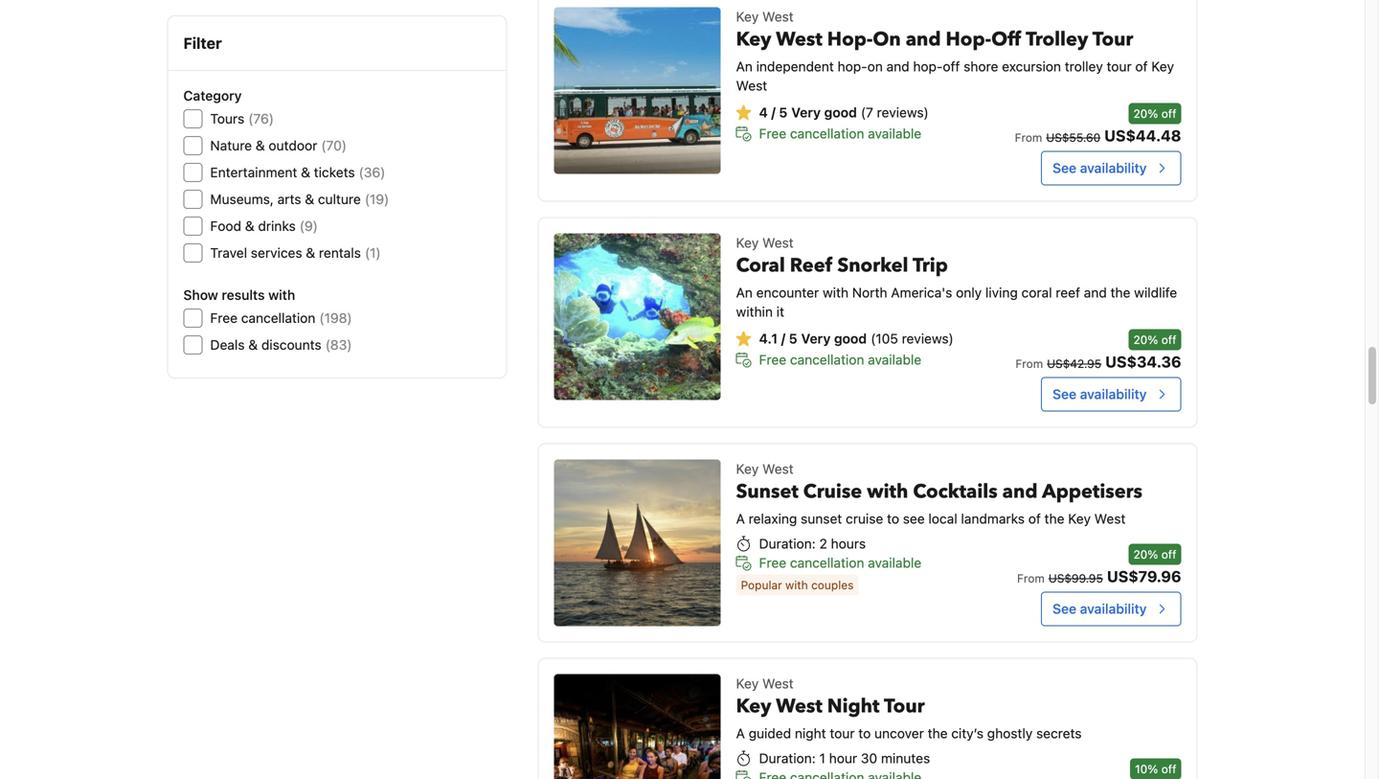 Task type: locate. For each thing, give the bounding box(es) containing it.
hop- up the shore
[[946, 26, 992, 53]]

& right deals
[[248, 337, 258, 353]]

free cancellation available for reef
[[759, 351, 922, 367]]

1 vertical spatial the
[[1045, 511, 1065, 526]]

sunset cruise with cocktails and appetisers image
[[554, 459, 721, 626]]

1 vertical spatial 20% off
[[1134, 333, 1177, 346]]

1 vertical spatial 5
[[789, 330, 798, 346]]

20% up us$44.48
[[1134, 107, 1159, 120]]

2 an from the top
[[736, 284, 753, 300]]

1 horizontal spatial tour
[[1093, 26, 1134, 53]]

1 an from the top
[[736, 58, 753, 74]]

duration:
[[759, 535, 816, 551], [759, 750, 816, 766]]

0 vertical spatial the
[[1111, 284, 1131, 300]]

(83)
[[325, 337, 352, 353]]

0 horizontal spatial tour
[[884, 693, 925, 719]]

0 vertical spatial tour
[[1107, 58, 1132, 74]]

of right trolley
[[1136, 58, 1148, 74]]

cancellation for key
[[790, 125, 865, 141]]

tour inside key west key west hop-on and hop-off trolley tour an independent hop-on and hop-off shore excursion trolley tour of key west
[[1093, 26, 1134, 53]]

0 vertical spatial see
[[1053, 160, 1077, 176]]

us$44.48
[[1105, 126, 1182, 145]]

ghostly
[[988, 725, 1033, 741]]

(7
[[861, 104, 874, 120]]

1 vertical spatial from
[[1016, 357, 1044, 370]]

2 availability from the top
[[1081, 386, 1147, 402]]

0 vertical spatial 20% off
[[1134, 107, 1177, 120]]

1 vertical spatial an
[[736, 284, 753, 300]]

5 right 4
[[779, 104, 788, 120]]

the down appetisers
[[1045, 511, 1065, 526]]

off up us$34.36
[[1162, 333, 1177, 346]]

hop- right on on the top right of page
[[914, 58, 943, 74]]

cancellation down 2
[[790, 555, 865, 570]]

from inside from us$42.95 us$34.36
[[1016, 357, 1044, 370]]

from us$42.95 us$34.36
[[1016, 352, 1182, 371]]

1 vertical spatial tour
[[830, 725, 855, 741]]

good left (7
[[825, 104, 857, 120]]

3 20% off from the top
[[1134, 547, 1177, 561]]

0 vertical spatial /
[[772, 104, 776, 120]]

2 horizontal spatial the
[[1111, 284, 1131, 300]]

5 for reef
[[789, 330, 798, 346]]

tour
[[1093, 26, 1134, 53], [884, 693, 925, 719]]

0 vertical spatial 5
[[779, 104, 788, 120]]

off
[[943, 58, 961, 74], [1162, 107, 1177, 120], [1162, 333, 1177, 346], [1162, 547, 1177, 561], [1162, 762, 1177, 776]]

on
[[868, 58, 883, 74]]

to
[[887, 511, 900, 526], [859, 725, 871, 741]]

0 vertical spatial 20%
[[1134, 107, 1159, 120]]

and inside key west sunset cruise with cocktails and appetisers a relaxing sunset cruise to see local landmarks of the key west
[[1003, 478, 1038, 505]]

from us$55.60 us$44.48
[[1015, 126, 1182, 145]]

1 horizontal spatial the
[[1045, 511, 1065, 526]]

(198)
[[319, 310, 352, 326]]

& for outdoor
[[256, 138, 265, 153]]

availability
[[1081, 160, 1147, 176], [1081, 386, 1147, 402], [1081, 601, 1147, 616]]

1 horizontal spatial hop-
[[914, 58, 943, 74]]

a left guided
[[736, 725, 745, 741]]

available down (7
[[868, 125, 922, 141]]

trip
[[913, 252, 948, 279]]

1 vertical spatial good
[[835, 330, 867, 346]]

0 horizontal spatial /
[[772, 104, 776, 120]]

from left the us$55.60
[[1015, 131, 1043, 144]]

a inside key west key west night tour a guided night tour to uncover the city's ghostly secrets
[[736, 725, 745, 741]]

an left independent
[[736, 58, 753, 74]]

1 vertical spatial tour
[[884, 693, 925, 719]]

1 available from the top
[[868, 125, 922, 141]]

good left (105 at the right top
[[835, 330, 867, 346]]

3 see availability from the top
[[1053, 601, 1147, 616]]

1 vertical spatial very
[[802, 330, 831, 346]]

0 horizontal spatial the
[[928, 725, 948, 741]]

available for on
[[868, 125, 922, 141]]

free down 4
[[759, 125, 787, 141]]

1 a from the top
[[736, 511, 745, 526]]

to left see
[[887, 511, 900, 526]]

20% off up us$79.96
[[1134, 547, 1177, 561]]

landmarks
[[962, 511, 1025, 526]]

of inside key west key west hop-on and hop-off trolley tour an independent hop-on and hop-off shore excursion trolley tour of key west
[[1136, 58, 1148, 74]]

1 vertical spatial duration:
[[759, 750, 816, 766]]

off left the shore
[[943, 58, 961, 74]]

within
[[736, 304, 773, 319]]

1 vertical spatial /
[[782, 330, 786, 346]]

hop- up "4 / 5 very good (7 reviews)" at right top
[[838, 58, 868, 74]]

2 20% off from the top
[[1134, 333, 1177, 346]]

1 vertical spatial 20%
[[1134, 333, 1159, 346]]

0 vertical spatial available
[[868, 125, 922, 141]]

tour up hour
[[830, 725, 855, 741]]

2 vertical spatial available
[[868, 555, 922, 570]]

2 hop- from the left
[[914, 58, 943, 74]]

3 see from the top
[[1053, 601, 1077, 616]]

0 vertical spatial from
[[1015, 131, 1043, 144]]

1 horizontal spatial /
[[782, 330, 786, 346]]

2 vertical spatial the
[[928, 725, 948, 741]]

3 available from the top
[[868, 555, 922, 570]]

& down (76)
[[256, 138, 265, 153]]

free
[[759, 125, 787, 141], [210, 310, 238, 326], [759, 351, 787, 367], [759, 555, 787, 570]]

see for coral reef snorkel trip
[[1053, 386, 1077, 402]]

see availability for coral reef snorkel trip
[[1053, 386, 1147, 402]]

1 availability from the top
[[1081, 160, 1147, 176]]

show
[[184, 287, 218, 303]]

3 20% from the top
[[1134, 547, 1159, 561]]

20% off for sunset cruise with cocktails and appetisers
[[1134, 547, 1177, 561]]

drinks
[[258, 218, 296, 234]]

0 vertical spatial an
[[736, 58, 753, 74]]

0 vertical spatial see availability
[[1053, 160, 1147, 176]]

reviews) right (7
[[877, 104, 929, 120]]

/
[[772, 104, 776, 120], [782, 330, 786, 346]]

of
[[1136, 58, 1148, 74], [1029, 511, 1041, 526]]

see availability
[[1053, 160, 1147, 176], [1053, 386, 1147, 402], [1053, 601, 1147, 616]]

key inside key west coral reef snorkel trip an encounter with north america's only living coral reef and the wildlife within it
[[736, 235, 759, 250]]

a
[[736, 511, 745, 526], [736, 725, 745, 741]]

1 vertical spatial see
[[1053, 386, 1077, 402]]

and right on
[[906, 26, 941, 53]]

2 vertical spatial 20%
[[1134, 547, 1159, 561]]

0 vertical spatial to
[[887, 511, 900, 526]]

tour
[[1107, 58, 1132, 74], [830, 725, 855, 741]]

food & drinks (9)
[[210, 218, 318, 234]]

reviews) right (105 at the right top
[[902, 330, 954, 346]]

3 free cancellation available from the top
[[759, 555, 922, 570]]

1 vertical spatial availability
[[1081, 386, 1147, 402]]

trolley
[[1026, 26, 1089, 53]]

hop-
[[828, 26, 873, 53], [946, 26, 992, 53]]

1 vertical spatial of
[[1029, 511, 1041, 526]]

1 vertical spatial reviews)
[[902, 330, 954, 346]]

the inside key west sunset cruise with cocktails and appetisers a relaxing sunset cruise to see local landmarks of the key west
[[1045, 511, 1065, 526]]

0 vertical spatial a
[[736, 511, 745, 526]]

the
[[1111, 284, 1131, 300], [1045, 511, 1065, 526], [928, 725, 948, 741]]

0 horizontal spatial hop-
[[838, 58, 868, 74]]

duration: down guided
[[759, 750, 816, 766]]

museums,
[[210, 191, 274, 207]]

to inside key west sunset cruise with cocktails and appetisers a relaxing sunset cruise to see local landmarks of the key west
[[887, 511, 900, 526]]

0 horizontal spatial to
[[859, 725, 871, 741]]

free cancellation available down "4 / 5 very good (7 reviews)" at right top
[[759, 125, 922, 141]]

cruise
[[804, 478, 863, 505]]

0 vertical spatial very
[[792, 104, 821, 120]]

free cancellation available down 4.1 / 5 very good (105 reviews)
[[759, 351, 922, 367]]

free cancellation available
[[759, 125, 922, 141], [759, 351, 922, 367], [759, 555, 922, 570]]

an up within
[[736, 284, 753, 300]]

1 vertical spatial see availability
[[1053, 386, 1147, 402]]

availability down from us$55.60 us$44.48
[[1081, 160, 1147, 176]]

and up "landmarks"
[[1003, 478, 1038, 505]]

reef
[[790, 252, 833, 279]]

1 horizontal spatial hop-
[[946, 26, 992, 53]]

excursion
[[1002, 58, 1062, 74]]

see availability down from us$42.95 us$34.36
[[1053, 386, 1147, 402]]

show results with
[[184, 287, 295, 303]]

2 available from the top
[[868, 351, 922, 367]]

2 vertical spatial availability
[[1081, 601, 1147, 616]]

cancellation down 4.1 / 5 very good (105 reviews)
[[790, 351, 865, 367]]

hours
[[831, 535, 866, 551]]

1 horizontal spatial to
[[887, 511, 900, 526]]

0 vertical spatial good
[[825, 104, 857, 120]]

minutes
[[882, 750, 931, 766]]

us$79.96
[[1108, 567, 1182, 585]]

available down (105 at the right top
[[868, 351, 922, 367]]

tour inside key west key west hop-on and hop-off trolley tour an independent hop-on and hop-off shore excursion trolley tour of key west
[[1107, 58, 1132, 74]]

travel services & rentals (1)
[[210, 245, 381, 261]]

hop- up on on the top right of page
[[828, 26, 873, 53]]

tours (76)
[[210, 111, 274, 126]]

from inside from us$55.60 us$44.48
[[1015, 131, 1043, 144]]

off for trip
[[1162, 333, 1177, 346]]

1 horizontal spatial of
[[1136, 58, 1148, 74]]

availability down from us$99.95 us$79.96
[[1081, 601, 1147, 616]]

good
[[825, 104, 857, 120], [835, 330, 867, 346]]

1 see availability from the top
[[1053, 160, 1147, 176]]

2 a from the top
[[736, 725, 745, 741]]

coral
[[736, 252, 786, 279]]

tour right trolley
[[1107, 58, 1132, 74]]

living
[[986, 284, 1018, 300]]

key west key west hop-on and hop-off trolley tour an independent hop-on and hop-off shore excursion trolley tour of key west
[[736, 8, 1175, 93]]

2 20% from the top
[[1134, 333, 1159, 346]]

see availability down from us$99.95 us$79.96
[[1053, 601, 1147, 616]]

with up "cruise"
[[867, 478, 909, 505]]

1 vertical spatial free cancellation available
[[759, 351, 922, 367]]

see down us$99.95
[[1053, 601, 1077, 616]]

a left relaxing
[[736, 511, 745, 526]]

20% up us$79.96
[[1134, 547, 1159, 561]]

20% off for key west hop-on and hop-off trolley tour
[[1134, 107, 1177, 120]]

it
[[777, 304, 785, 319]]

1 free cancellation available from the top
[[759, 125, 922, 141]]

availability down from us$42.95 us$34.36
[[1081, 386, 1147, 402]]

available down see
[[868, 555, 922, 570]]

off up us$44.48
[[1162, 107, 1177, 120]]

/ right 4
[[772, 104, 776, 120]]

key west hop-on and hop-off trolley tour image
[[554, 7, 721, 174]]

1 duration: from the top
[[759, 535, 816, 551]]

1 horizontal spatial 5
[[789, 330, 798, 346]]

availability for coral reef snorkel trip
[[1081, 386, 1147, 402]]

2
[[820, 535, 828, 551]]

3 availability from the top
[[1081, 601, 1147, 616]]

20% up us$34.36
[[1134, 333, 1159, 346]]

from inside from us$99.95 us$79.96
[[1018, 571, 1045, 585]]

rentals
[[319, 245, 361, 261]]

free for sunset
[[759, 555, 787, 570]]

and right "reef"
[[1084, 284, 1107, 300]]

0 vertical spatial duration:
[[759, 535, 816, 551]]

with up free cancellation (198)
[[268, 287, 295, 303]]

&
[[256, 138, 265, 153], [301, 164, 310, 180], [305, 191, 314, 207], [245, 218, 255, 234], [306, 245, 315, 261], [248, 337, 258, 353]]

guided
[[749, 725, 792, 741]]

tickets
[[314, 164, 355, 180]]

2 see availability from the top
[[1053, 386, 1147, 402]]

local
[[929, 511, 958, 526]]

20% off up us$34.36
[[1134, 333, 1177, 346]]

nature & outdoor (70)
[[210, 138, 347, 153]]

an
[[736, 58, 753, 74], [736, 284, 753, 300]]

from left us$42.95
[[1016, 357, 1044, 370]]

from left us$99.95
[[1018, 571, 1045, 585]]

0 vertical spatial reviews)
[[877, 104, 929, 120]]

with
[[823, 284, 849, 300], [268, 287, 295, 303], [867, 478, 909, 505], [786, 578, 808, 592]]

cancellation for coral
[[790, 351, 865, 367]]

1 vertical spatial a
[[736, 725, 745, 741]]

see availability down from us$55.60 us$44.48
[[1053, 160, 1147, 176]]

of right "landmarks"
[[1029, 511, 1041, 526]]

the left "city's"
[[928, 725, 948, 741]]

1 20% from the top
[[1134, 107, 1159, 120]]

2 vertical spatial 20% off
[[1134, 547, 1177, 561]]

& right food
[[245, 218, 255, 234]]

1 horizontal spatial tour
[[1107, 58, 1132, 74]]

the inside key west coral reef snorkel trip an encounter with north america's only living coral reef and the wildlife within it
[[1111, 284, 1131, 300]]

duration: for sunset
[[759, 535, 816, 551]]

2 see from the top
[[1053, 386, 1077, 402]]

20% off up us$44.48
[[1134, 107, 1177, 120]]

1 20% off from the top
[[1134, 107, 1177, 120]]

see down the us$55.60
[[1053, 160, 1077, 176]]

the left wildlife
[[1111, 284, 1131, 300]]

0 horizontal spatial of
[[1029, 511, 1041, 526]]

0 vertical spatial availability
[[1081, 160, 1147, 176]]

2 vertical spatial see
[[1053, 601, 1077, 616]]

good for hop-
[[825, 104, 857, 120]]

20% for coral reef snorkel trip
[[1134, 333, 1159, 346]]

1 vertical spatial to
[[859, 725, 871, 741]]

cancellation down "4 / 5 very good (7 reviews)" at right top
[[790, 125, 865, 141]]

to up 30
[[859, 725, 871, 741]]

5
[[779, 104, 788, 120], [789, 330, 798, 346]]

0 horizontal spatial hop-
[[828, 26, 873, 53]]

free up popular
[[759, 555, 787, 570]]

5 for west
[[779, 104, 788, 120]]

cancellation
[[790, 125, 865, 141], [241, 310, 316, 326], [790, 351, 865, 367], [790, 555, 865, 570]]

20% for sunset cruise with cocktails and appetisers
[[1134, 547, 1159, 561]]

tour up uncover at the right
[[884, 693, 925, 719]]

the inside key west key west night tour a guided night tour to uncover the city's ghostly secrets
[[928, 725, 948, 741]]

5 right 4.1
[[789, 330, 798, 346]]

free for key
[[759, 125, 787, 141]]

2 vertical spatial from
[[1018, 571, 1045, 585]]

free down 4.1
[[759, 351, 787, 367]]

see
[[903, 511, 925, 526]]

available for trip
[[868, 351, 922, 367]]

tour up trolley
[[1093, 26, 1134, 53]]

0 vertical spatial tour
[[1093, 26, 1134, 53]]

very right 4
[[792, 104, 821, 120]]

off for on
[[1162, 107, 1177, 120]]

2 vertical spatial free cancellation available
[[759, 555, 922, 570]]

0 vertical spatial free cancellation available
[[759, 125, 922, 141]]

with left north on the top
[[823, 284, 849, 300]]

0 horizontal spatial tour
[[830, 725, 855, 741]]

0 vertical spatial of
[[1136, 58, 1148, 74]]

1 vertical spatial available
[[868, 351, 922, 367]]

20%
[[1134, 107, 1159, 120], [1134, 333, 1159, 346], [1134, 547, 1159, 561]]

/ for coral
[[782, 330, 786, 346]]

tour inside key west key west night tour a guided night tour to uncover the city's ghostly secrets
[[830, 725, 855, 741]]

trolley
[[1065, 58, 1104, 74]]

free cancellation available down hours
[[759, 555, 922, 570]]

4
[[759, 104, 768, 120]]

& up museums, arts & culture (19)
[[301, 164, 310, 180]]

duration: down relaxing
[[759, 535, 816, 551]]

available
[[868, 125, 922, 141], [868, 351, 922, 367], [868, 555, 922, 570]]

2 duration: from the top
[[759, 750, 816, 766]]

free cancellation available for cruise
[[759, 555, 922, 570]]

see down us$42.95
[[1053, 386, 1077, 402]]

1 see from the top
[[1053, 160, 1077, 176]]

off up us$79.96
[[1162, 547, 1177, 561]]

30
[[861, 750, 878, 766]]

2 free cancellation available from the top
[[759, 351, 922, 367]]

2 vertical spatial see availability
[[1053, 601, 1147, 616]]

/ right 4.1
[[782, 330, 786, 346]]

very for reef
[[802, 330, 831, 346]]

off for cocktails
[[1162, 547, 1177, 561]]

0 horizontal spatial 5
[[779, 104, 788, 120]]

see for sunset cruise with cocktails and appetisers
[[1053, 601, 1077, 616]]

20% off
[[1134, 107, 1177, 120], [1134, 333, 1177, 346], [1134, 547, 1177, 561]]

from
[[1015, 131, 1043, 144], [1016, 357, 1044, 370], [1018, 571, 1045, 585]]

very right 4.1
[[802, 330, 831, 346]]



Task type: describe. For each thing, give the bounding box(es) containing it.
services
[[251, 245, 302, 261]]

with right popular
[[786, 578, 808, 592]]

an inside key west key west hop-on and hop-off trolley tour an independent hop-on and hop-off shore excursion trolley tour of key west
[[736, 58, 753, 74]]

key west key west night tour a guided night tour to uncover the city's ghostly secrets
[[736, 675, 1082, 741]]

off inside key west key west hop-on and hop-off trolley tour an independent hop-on and hop-off shore excursion trolley tour of key west
[[943, 58, 961, 74]]

(76)
[[248, 111, 274, 126]]

off
[[992, 26, 1022, 53]]

from for cocktails
[[1018, 571, 1045, 585]]

cocktails
[[913, 478, 998, 505]]

20% off for coral reef snorkel trip
[[1134, 333, 1177, 346]]

4.1
[[759, 330, 778, 346]]

entertainment
[[210, 164, 297, 180]]

of inside key west sunset cruise with cocktails and appetisers a relaxing sunset cruise to see local landmarks of the key west
[[1029, 511, 1041, 526]]

an inside key west coral reef snorkel trip an encounter with north america's only living coral reef and the wildlife within it
[[736, 284, 753, 300]]

duration: 1 hour 30 minutes
[[759, 750, 931, 766]]

4 / 5 very good (7 reviews)
[[759, 104, 929, 120]]

tours
[[210, 111, 245, 126]]

coral
[[1022, 284, 1053, 300]]

america's
[[891, 284, 953, 300]]

north
[[853, 284, 888, 300]]

10% off
[[1136, 762, 1177, 776]]

us$34.36
[[1106, 352, 1182, 371]]

travel
[[210, 245, 247, 261]]

availability for key west hop-on and hop-off trolley tour
[[1081, 160, 1147, 176]]

& for drinks
[[245, 218, 255, 234]]

uncover
[[875, 725, 925, 741]]

with inside key west sunset cruise with cocktails and appetisers a relaxing sunset cruise to see local landmarks of the key west
[[867, 478, 909, 505]]

(70)
[[321, 138, 347, 153]]

cancellation for sunset
[[790, 555, 865, 570]]

(1)
[[365, 245, 381, 261]]

outdoor
[[269, 138, 317, 153]]

available for cocktails
[[868, 555, 922, 570]]

reviews) for trip
[[902, 330, 954, 346]]

entertainment & tickets (36)
[[210, 164, 386, 180]]

hour
[[830, 750, 858, 766]]

1 hop- from the left
[[838, 58, 868, 74]]

city's
[[952, 725, 984, 741]]

coral reef snorkel trip image
[[554, 233, 721, 400]]

deals & discounts (83)
[[210, 337, 352, 353]]

appetisers
[[1043, 478, 1143, 505]]

us$99.95
[[1049, 571, 1104, 585]]

see availability for key west hop-on and hop-off trolley tour
[[1053, 160, 1147, 176]]

popular with couples
[[741, 578, 854, 592]]

good for snorkel
[[835, 330, 867, 346]]

key west night tour image
[[554, 674, 721, 779]]

shore
[[964, 58, 999, 74]]

nature
[[210, 138, 252, 153]]

2 hop- from the left
[[946, 26, 992, 53]]

from us$99.95 us$79.96
[[1018, 567, 1182, 585]]

(36)
[[359, 164, 386, 180]]

with inside key west coral reef snorkel trip an encounter with north america's only living coral reef and the wildlife within it
[[823, 284, 849, 300]]

only
[[957, 284, 982, 300]]

free for coral
[[759, 351, 787, 367]]

/ for key
[[772, 104, 776, 120]]

& for tickets
[[301, 164, 310, 180]]

food
[[210, 218, 242, 234]]

see for key west hop-on and hop-off trolley tour
[[1053, 160, 1077, 176]]

free cancellation (198)
[[210, 310, 352, 326]]

cancellation up deals & discounts (83)
[[241, 310, 316, 326]]

free up deals
[[210, 310, 238, 326]]

1 hop- from the left
[[828, 26, 873, 53]]

and right on on the top right of page
[[887, 58, 910, 74]]

duration: 2 hours
[[759, 535, 866, 551]]

night
[[828, 693, 880, 719]]

reviews) for on
[[877, 104, 929, 120]]

museums, arts & culture (19)
[[210, 191, 389, 207]]

results
[[222, 287, 265, 303]]

& down (9)
[[306, 245, 315, 261]]

wildlife
[[1135, 284, 1178, 300]]

sunset
[[736, 478, 799, 505]]

arts
[[278, 191, 301, 207]]

very for west
[[792, 104, 821, 120]]

(105
[[871, 330, 899, 346]]

(19)
[[365, 191, 389, 207]]

snorkel
[[838, 252, 909, 279]]

& right 'arts'
[[305, 191, 314, 207]]

see availability for sunset cruise with cocktails and appetisers
[[1053, 601, 1147, 616]]

sunset
[[801, 511, 843, 526]]

4.1 / 5 very good (105 reviews)
[[759, 330, 954, 346]]

us$55.60
[[1047, 131, 1101, 144]]

to inside key west key west night tour a guided night tour to uncover the city's ghostly secrets
[[859, 725, 871, 741]]

encounter
[[757, 284, 820, 300]]

a inside key west sunset cruise with cocktails and appetisers a relaxing sunset cruise to see local landmarks of the key west
[[736, 511, 745, 526]]

relaxing
[[749, 511, 798, 526]]

key west coral reef snorkel trip an encounter with north america's only living coral reef and the wildlife within it
[[736, 235, 1178, 319]]

key west sunset cruise with cocktails and appetisers a relaxing sunset cruise to see local landmarks of the key west
[[736, 461, 1143, 526]]

& for discounts
[[248, 337, 258, 353]]

us$42.95
[[1048, 357, 1102, 370]]

night
[[795, 725, 827, 741]]

west inside key west coral reef snorkel trip an encounter with north america's only living coral reef and the wildlife within it
[[763, 235, 794, 250]]

20% for key west hop-on and hop-off trolley tour
[[1134, 107, 1159, 120]]

from for on
[[1015, 131, 1043, 144]]

cruise
[[846, 511, 884, 526]]

duration: for key
[[759, 750, 816, 766]]

free cancellation available for west
[[759, 125, 922, 141]]

deals
[[210, 337, 245, 353]]

independent
[[757, 58, 834, 74]]

from for trip
[[1016, 357, 1044, 370]]

culture
[[318, 191, 361, 207]]

couples
[[812, 578, 854, 592]]

availability for sunset cruise with cocktails and appetisers
[[1081, 601, 1147, 616]]

filter
[[184, 34, 222, 52]]

on
[[873, 26, 901, 53]]

category
[[184, 88, 242, 103]]

secrets
[[1037, 725, 1082, 741]]

10%
[[1136, 762, 1159, 776]]

(9)
[[300, 218, 318, 234]]

popular
[[741, 578, 783, 592]]

and inside key west coral reef snorkel trip an encounter with north america's only living coral reef and the wildlife within it
[[1084, 284, 1107, 300]]

off right 10%
[[1162, 762, 1177, 776]]

tour inside key west key west night tour a guided night tour to uncover the city's ghostly secrets
[[884, 693, 925, 719]]



Task type: vqa. For each thing, say whether or not it's contained in the screenshot.
states within Los Angeles, United States Of America Flights From Laguardia Airport Dec 2 - Dec 9 · Round Trip
no



